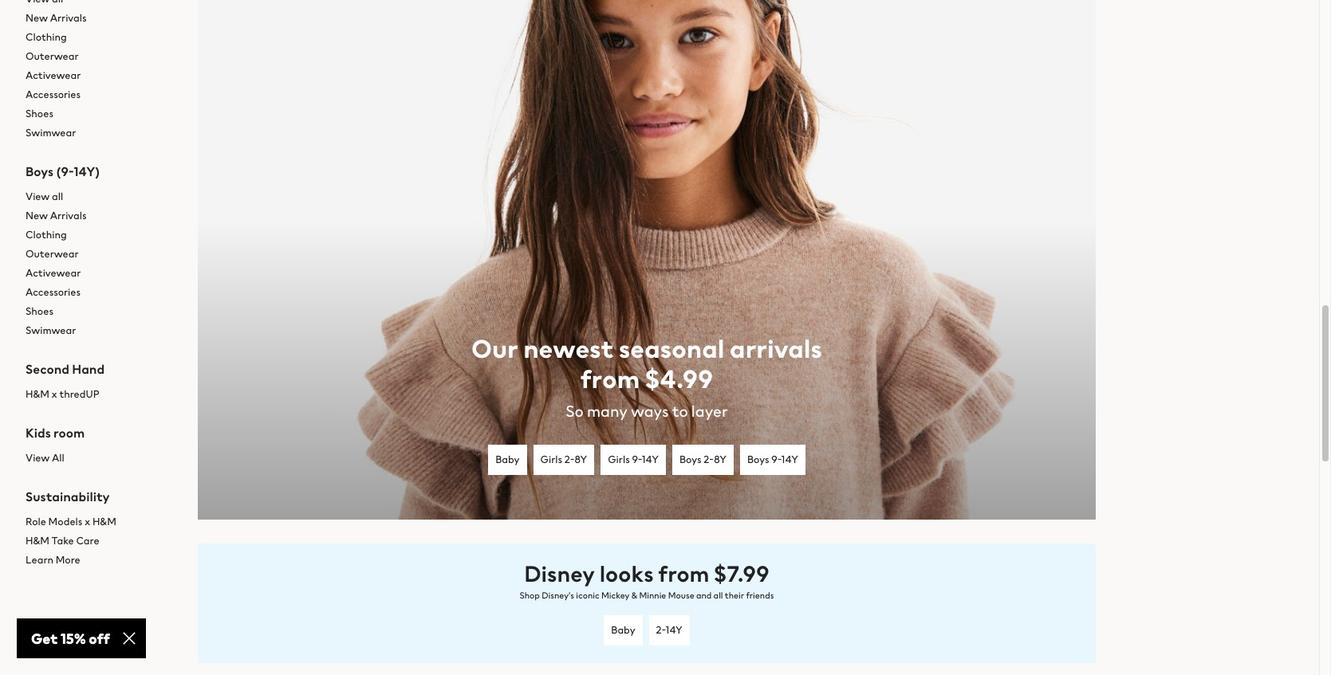Task type: locate. For each thing, give the bounding box(es) containing it.
boys (9-14y) view all new arrivals clothing outerwear activewear accessories shoes swimwear
[[26, 162, 100, 338]]

0 horizontal spatial 9-
[[632, 453, 642, 468]]

boys 9-14y
[[747, 453, 798, 468]]

outerwear inside new arrivals clothing outerwear activewear accessories shoes swimwear
[[26, 49, 79, 64]]

1 9- from the left
[[632, 453, 642, 468]]

0 vertical spatial from
[[581, 361, 640, 397]]

their
[[725, 590, 744, 602]]

baby
[[496, 453, 520, 468], [611, 623, 636, 638]]

girls
[[541, 453, 562, 468], [608, 453, 630, 468]]

shoes
[[26, 106, 53, 121], [26, 304, 53, 319]]

shop
[[520, 590, 540, 602]]

role
[[26, 515, 46, 530]]

accessories
[[26, 87, 81, 102], [26, 285, 81, 300]]

from right "&"
[[658, 558, 710, 591]]

0 vertical spatial shoes link
[[26, 104, 185, 124]]

8y down layer
[[714, 453, 727, 468]]

0 vertical spatial outerwear link
[[26, 47, 185, 66]]

1 vertical spatial new arrivals link
[[26, 207, 185, 226]]

2-
[[565, 453, 575, 468], [704, 453, 714, 468], [656, 623, 666, 638]]

2 outerwear from the top
[[26, 246, 79, 262]]

from inside disney looks from $7.99 shop disney's iconic mickey & minnie mouse and all their friends
[[658, 558, 710, 591]]

2 new arrivals link from the top
[[26, 207, 185, 226]]

1 vertical spatial from
[[658, 558, 710, 591]]

1 vertical spatial arrivals
[[50, 208, 87, 223]]

iconic
[[576, 590, 600, 602]]

boys
[[26, 162, 54, 181], [680, 453, 702, 468], [747, 453, 770, 468]]

h&m down second
[[26, 387, 49, 402]]

1 outerwear from the top
[[26, 49, 79, 64]]

2 shoes from the top
[[26, 304, 53, 319]]

outerwear link
[[26, 47, 185, 66], [26, 245, 185, 264]]

h&m down role
[[26, 534, 49, 549]]

1 vertical spatial clothing link
[[26, 226, 185, 245]]

2 activewear from the top
[[26, 266, 81, 281]]

1 swimwear from the top
[[26, 125, 76, 140]]

clothing
[[26, 29, 67, 45], [26, 227, 67, 243]]

view all link
[[26, 449, 185, 468]]

8y for girls 2-8y
[[575, 453, 587, 468]]

2 horizontal spatial boys
[[747, 453, 770, 468]]

accessories link up 14y)
[[26, 85, 185, 104]]

9- right boys 2-8y
[[772, 453, 782, 468]]

1 vertical spatial h&m
[[92, 515, 116, 530]]

1 girls from the left
[[541, 453, 562, 468]]

boys 2-8y
[[680, 453, 727, 468]]

0 horizontal spatial girls
[[541, 453, 562, 468]]

seasonal
[[619, 330, 725, 367]]

1 horizontal spatial baby
[[611, 623, 636, 638]]

0 horizontal spatial from
[[581, 361, 640, 397]]

1 new from the top
[[26, 10, 48, 26]]

disney
[[524, 558, 595, 591]]

accessories link
[[26, 85, 185, 104], [26, 283, 185, 302]]

baby link left girls 2-8y link in the bottom left of the page
[[488, 445, 527, 476]]

girls for girls 9-14y
[[608, 453, 630, 468]]

1 horizontal spatial from
[[658, 558, 710, 591]]

shoes link up 14y)
[[26, 104, 185, 124]]

2 girls from the left
[[608, 453, 630, 468]]

2- down layer
[[704, 453, 714, 468]]

1 vertical spatial x
[[85, 515, 90, 530]]

1 activewear from the top
[[26, 68, 81, 83]]

0 vertical spatial new
[[26, 10, 48, 26]]

1 accessories from the top
[[26, 87, 81, 102]]

all inside boys (9-14y) view all new arrivals clothing outerwear activewear accessories shoes swimwear
[[52, 189, 63, 204]]

1 vertical spatial swimwear
[[26, 323, 76, 338]]

new
[[26, 10, 48, 26], [26, 208, 48, 223]]

accessories link up "hand"
[[26, 283, 185, 302]]

swimwear up the (9-
[[26, 125, 76, 140]]

1 horizontal spatial x
[[85, 515, 90, 530]]

2 view from the top
[[26, 451, 50, 466]]

from
[[581, 361, 640, 397], [658, 558, 710, 591]]

second hand h&m x thredup
[[26, 360, 105, 402]]

h&m
[[26, 387, 49, 402], [92, 515, 116, 530], [26, 534, 49, 549]]

view inside kids room view all
[[26, 451, 50, 466]]

1 swimwear link from the top
[[26, 124, 185, 143]]

0 vertical spatial activewear
[[26, 68, 81, 83]]

accessories up the (9-
[[26, 87, 81, 102]]

2 accessories link from the top
[[26, 283, 185, 302]]

boys right boys 2-8y
[[747, 453, 770, 468]]

baby left girls 2-8y
[[496, 453, 520, 468]]

1 vertical spatial outerwear
[[26, 246, 79, 262]]

baby link for 2-14y
[[604, 616, 643, 646]]

2 clothing from the top
[[26, 227, 67, 243]]

boys inside boys (9-14y) view all new arrivals clothing outerwear activewear accessories shoes swimwear
[[26, 162, 54, 181]]

1 activewear link from the top
[[26, 66, 185, 85]]

0 horizontal spatial x
[[52, 387, 57, 402]]

sustainability
[[26, 487, 110, 507]]

swimwear link up "hand"
[[26, 321, 185, 341]]

all
[[52, 189, 63, 204], [714, 590, 723, 602]]

boys for boys 9-14y
[[747, 453, 770, 468]]

2 vertical spatial h&m
[[26, 534, 49, 549]]

0 vertical spatial h&m
[[26, 387, 49, 402]]

boys inside 'link'
[[747, 453, 770, 468]]

1 8y from the left
[[575, 453, 587, 468]]

0 horizontal spatial 8y
[[575, 453, 587, 468]]

mickey
[[602, 590, 630, 602]]

0 horizontal spatial boys
[[26, 162, 54, 181]]

1 vertical spatial baby link
[[604, 616, 643, 646]]

baby link
[[488, 445, 527, 476], [604, 616, 643, 646]]

1 vertical spatial all
[[714, 590, 723, 602]]

9- down ways
[[632, 453, 642, 468]]

all down the (9-
[[52, 189, 63, 204]]

1 outerwear link from the top
[[26, 47, 185, 66]]

activewear link
[[26, 66, 185, 85], [26, 264, 185, 283]]

2- for girls
[[565, 453, 575, 468]]

2- down the so
[[565, 453, 575, 468]]

0 vertical spatial swimwear link
[[26, 124, 185, 143]]

care
[[76, 534, 99, 549]]

baby link down mickey
[[604, 616, 643, 646]]

1 vertical spatial shoes link
[[26, 302, 185, 321]]

0 horizontal spatial 14y
[[642, 453, 659, 468]]

to
[[672, 400, 688, 423]]

1 arrivals from the top
[[50, 10, 87, 26]]

0 vertical spatial arrivals
[[50, 10, 87, 26]]

0 horizontal spatial baby link
[[488, 445, 527, 476]]

second
[[26, 360, 69, 379]]

girls for girls 2-8y
[[541, 453, 562, 468]]

new arrivals link
[[26, 9, 185, 28], [26, 207, 185, 226]]

clothing link
[[26, 28, 185, 47], [26, 226, 185, 245]]

1 vertical spatial outerwear link
[[26, 245, 185, 264]]

2 swimwear link from the top
[[26, 321, 185, 341]]

swimwear link up 14y)
[[26, 124, 185, 143]]

2 shoes link from the top
[[26, 302, 185, 321]]

2 9- from the left
[[772, 453, 782, 468]]

girls 2-8y
[[541, 453, 587, 468]]

2- down "minnie"
[[656, 623, 666, 638]]

1 clothing link from the top
[[26, 28, 185, 47]]

1 shoes link from the top
[[26, 104, 185, 124]]

9- for girls
[[632, 453, 642, 468]]

2 horizontal spatial 14y
[[782, 453, 798, 468]]

9-
[[632, 453, 642, 468], [772, 453, 782, 468]]

view
[[26, 189, 50, 204], [26, 451, 50, 466]]

1 vertical spatial view
[[26, 451, 50, 466]]

0 horizontal spatial 2-
[[565, 453, 575, 468]]

x inside 'second hand h&m x thredup'
[[52, 387, 57, 402]]

14y inside 'link'
[[782, 453, 798, 468]]

9- for boys
[[772, 453, 782, 468]]

arrivals
[[50, 10, 87, 26], [50, 208, 87, 223]]

0 vertical spatial view
[[26, 189, 50, 204]]

1 vertical spatial accessories
[[26, 285, 81, 300]]

1 horizontal spatial 14y
[[666, 623, 683, 638]]

swimwear link
[[26, 124, 185, 143], [26, 321, 185, 341]]

1 vertical spatial activewear link
[[26, 264, 185, 283]]

2-14y
[[656, 623, 683, 638]]

1 horizontal spatial 2-
[[656, 623, 666, 638]]

h&m up h&m take care link
[[92, 515, 116, 530]]

all inside disney looks from $7.99 shop disney's iconic mickey & minnie mouse and all their friends
[[714, 590, 723, 602]]

14y
[[642, 453, 659, 468], [782, 453, 798, 468], [666, 623, 683, 638]]

x up care
[[85, 515, 90, 530]]

x
[[52, 387, 57, 402], [85, 515, 90, 530]]

baby for girls
[[496, 453, 520, 468]]

0 vertical spatial shoes
[[26, 106, 53, 121]]

0 vertical spatial baby link
[[488, 445, 527, 476]]

0 vertical spatial clothing
[[26, 29, 67, 45]]

arrivals inside boys (9-14y) view all new arrivals clothing outerwear activewear accessories shoes swimwear
[[50, 208, 87, 223]]

mouse
[[668, 590, 695, 602]]

boys left the (9-
[[26, 162, 54, 181]]

clothing inside new arrivals clothing outerwear activewear accessories shoes swimwear
[[26, 29, 67, 45]]

0 vertical spatial new arrivals link
[[26, 9, 185, 28]]

2- for boys
[[704, 453, 714, 468]]

1 vertical spatial accessories link
[[26, 283, 185, 302]]

baby down mickey
[[611, 623, 636, 638]]

room
[[54, 424, 85, 443]]

1 horizontal spatial 9-
[[772, 453, 782, 468]]

2 horizontal spatial 2-
[[704, 453, 714, 468]]

swimwear inside boys (9-14y) view all new arrivals clothing outerwear activewear accessories shoes swimwear
[[26, 323, 76, 338]]

from up many
[[581, 361, 640, 397]]

8y down the so
[[575, 453, 587, 468]]

0 vertical spatial baby
[[496, 453, 520, 468]]

1 view from the top
[[26, 189, 50, 204]]

new inside new arrivals clothing outerwear activewear accessories shoes swimwear
[[26, 10, 48, 26]]

x inside the sustainability role models x h&m h&m take care learn more
[[85, 515, 90, 530]]

1 horizontal spatial boys
[[680, 453, 702, 468]]

1 horizontal spatial girls
[[608, 453, 630, 468]]

1 horizontal spatial baby link
[[604, 616, 643, 646]]

0 vertical spatial swimwear
[[26, 125, 76, 140]]

accessories inside boys (9-14y) view all new arrivals clothing outerwear activewear accessories shoes swimwear
[[26, 285, 81, 300]]

1 vertical spatial baby
[[611, 623, 636, 638]]

accessories up second
[[26, 285, 81, 300]]

activewear
[[26, 68, 81, 83], [26, 266, 81, 281]]

all right 'and'
[[714, 590, 723, 602]]

2 8y from the left
[[714, 453, 727, 468]]

1 vertical spatial swimwear link
[[26, 321, 185, 341]]

girls 9-14y link
[[601, 445, 666, 476]]

2 arrivals from the top
[[50, 208, 87, 223]]

1 vertical spatial clothing
[[26, 227, 67, 243]]

0 vertical spatial accessories
[[26, 87, 81, 102]]

0 horizontal spatial all
[[52, 189, 63, 204]]

1 shoes from the top
[[26, 106, 53, 121]]

new arrivals clothing outerwear activewear accessories shoes swimwear
[[26, 10, 87, 140]]

shoes inside boys (9-14y) view all new arrivals clothing outerwear activewear accessories shoes swimwear
[[26, 304, 53, 319]]

2 new from the top
[[26, 208, 48, 223]]

boys down to at the bottom of the page
[[680, 453, 702, 468]]

1 vertical spatial shoes
[[26, 304, 53, 319]]

shoes link up "hand"
[[26, 302, 185, 321]]

0 vertical spatial all
[[52, 189, 63, 204]]

0 vertical spatial x
[[52, 387, 57, 402]]

1 vertical spatial new
[[26, 208, 48, 223]]

x for sustainability
[[85, 515, 90, 530]]

hand
[[72, 360, 105, 379]]

2 swimwear from the top
[[26, 323, 76, 338]]

8y
[[575, 453, 587, 468], [714, 453, 727, 468]]

0 vertical spatial clothing link
[[26, 28, 185, 47]]

1 clothing from the top
[[26, 29, 67, 45]]

x left thredup
[[52, 387, 57, 402]]

9- inside 'link'
[[772, 453, 782, 468]]

swimwear
[[26, 125, 76, 140], [26, 323, 76, 338]]

0 vertical spatial activewear link
[[26, 66, 185, 85]]

so
[[566, 400, 584, 423]]

our newest seasonal arrivals from $4.99 so many ways to layer
[[472, 330, 823, 423]]

activewear inside new arrivals clothing outerwear activewear accessories shoes swimwear
[[26, 68, 81, 83]]

1 vertical spatial activewear
[[26, 266, 81, 281]]

swimwear up second
[[26, 323, 76, 338]]

and
[[696, 590, 712, 602]]

0 horizontal spatial baby
[[496, 453, 520, 468]]

2 accessories from the top
[[26, 285, 81, 300]]

1 horizontal spatial all
[[714, 590, 723, 602]]

1 horizontal spatial 8y
[[714, 453, 727, 468]]

$4.99
[[645, 361, 713, 397]]

layer
[[692, 400, 728, 423]]

0 vertical spatial outerwear
[[26, 49, 79, 64]]

outerwear
[[26, 49, 79, 64], [26, 246, 79, 262]]

shoes link
[[26, 104, 185, 124], [26, 302, 185, 321]]

0 vertical spatial accessories link
[[26, 85, 185, 104]]

2 outerwear link from the top
[[26, 245, 185, 264]]

h&m inside 'second hand h&m x thredup'
[[26, 387, 49, 402]]

learn
[[26, 553, 53, 568]]

activewear inside boys (9-14y) view all new arrivals clothing outerwear activewear accessories shoes swimwear
[[26, 266, 81, 281]]

2 activewear link from the top
[[26, 264, 185, 283]]



Task type: describe. For each thing, give the bounding box(es) containing it.
thredup
[[59, 387, 99, 402]]

outerwear inside boys (9-14y) view all new arrivals clothing outerwear activewear accessories shoes swimwear
[[26, 246, 79, 262]]

disney's
[[542, 590, 574, 602]]

boys for boys 2-8y
[[680, 453, 702, 468]]

girls 2-8y link
[[533, 445, 595, 476]]

from inside our newest seasonal arrivals from $4.99 so many ways to layer
[[581, 361, 640, 397]]

arrivals
[[730, 330, 823, 367]]

many
[[587, 400, 628, 423]]

role models x h&m link
[[26, 513, 185, 532]]

disney looks from $7.99 shop disney's iconic mickey & minnie mouse and all their friends
[[520, 558, 774, 602]]

more
[[56, 553, 80, 568]]

newest
[[523, 330, 614, 367]]

2 clothing link from the top
[[26, 226, 185, 245]]

minnie
[[639, 590, 666, 602]]

14y)
[[74, 162, 100, 181]]

14y for girls 9-14y
[[642, 453, 659, 468]]

all
[[52, 451, 64, 466]]

(9-
[[56, 162, 74, 181]]

sustainability role models x h&m h&m take care learn more
[[26, 487, 116, 568]]

boys 9-14y link
[[740, 445, 806, 476]]

models
[[48, 515, 82, 530]]

baby for 2-
[[611, 623, 636, 638]]

clothing inside boys (9-14y) view all new arrivals clothing outerwear activewear accessories shoes swimwear
[[26, 227, 67, 243]]

1 accessories link from the top
[[26, 85, 185, 104]]

2-14y link
[[649, 616, 690, 646]]

x for second
[[52, 387, 57, 402]]

view inside boys (9-14y) view all new arrivals clothing outerwear activewear accessories shoes swimwear
[[26, 189, 50, 204]]

take
[[52, 534, 74, 549]]

looks
[[600, 558, 654, 591]]

arrivals inside new arrivals clothing outerwear activewear accessories shoes swimwear
[[50, 10, 87, 26]]

our
[[472, 330, 518, 367]]

baby link for girls 2-8y
[[488, 445, 527, 476]]

learn more link
[[26, 551, 185, 570]]

accessories inside new arrivals clothing outerwear activewear accessories shoes swimwear
[[26, 87, 81, 102]]

kids room view all
[[26, 424, 85, 466]]

ways
[[631, 400, 669, 423]]

14y for boys 9-14y
[[782, 453, 798, 468]]

friends
[[746, 590, 774, 602]]

new inside boys (9-14y) view all new arrivals clothing outerwear activewear accessories shoes swimwear
[[26, 208, 48, 223]]

view all link
[[26, 187, 185, 207]]

8y for boys 2-8y
[[714, 453, 727, 468]]

girls 9-14y
[[608, 453, 659, 468]]

1 new arrivals link from the top
[[26, 9, 185, 28]]

h&m x thredup link
[[26, 385, 185, 404]]

h&m take care link
[[26, 532, 185, 551]]

boys 2-8y link
[[673, 445, 734, 476]]

shoes inside new arrivals clothing outerwear activewear accessories shoes swimwear
[[26, 106, 53, 121]]

swimwear inside new arrivals clothing outerwear activewear accessories shoes swimwear
[[26, 125, 76, 140]]

kids
[[26, 424, 51, 443]]

$7.99
[[714, 558, 770, 591]]

&
[[632, 590, 638, 602]]



Task type: vqa. For each thing, say whether or not it's contained in the screenshot.
Outerwear within the Boys (9-14Y) View all New Arrivals Clothing Outerwear Activewear Accessories Shoes Swimwear
yes



